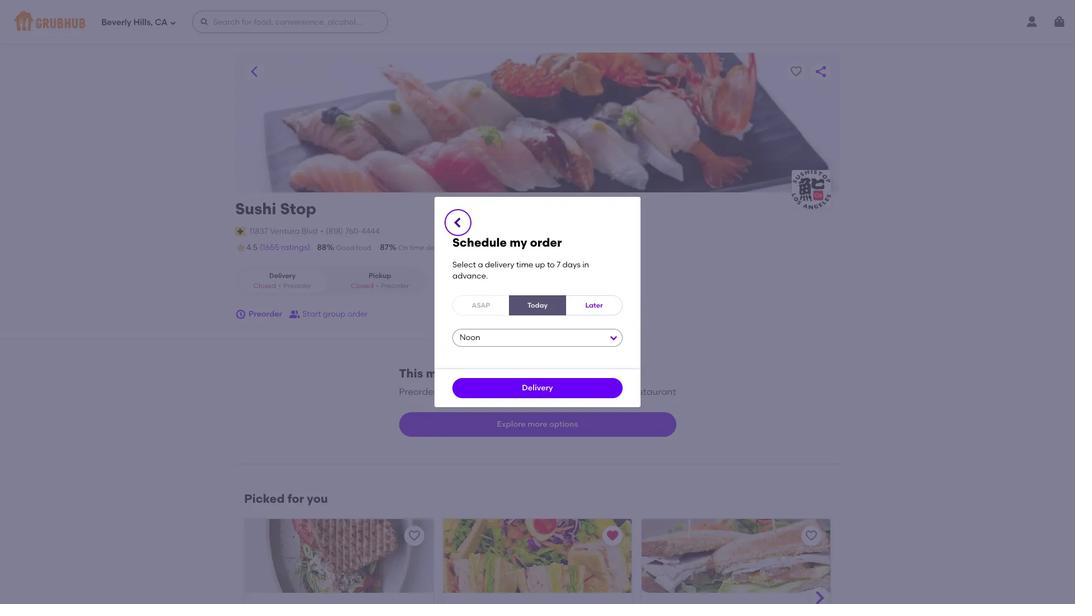 Task type: vqa. For each thing, say whether or not it's contained in the screenshot.


Task type: describe. For each thing, give the bounding box(es) containing it.
picked for you
[[244, 492, 328, 506]]

save this restaurant button for joe & the juice logo
[[404, 526, 424, 546]]

delivery button
[[453, 379, 623, 399]]

my
[[510, 236, 527, 250]]

people icon image
[[289, 309, 300, 320]]

group
[[323, 310, 346, 319]]

order for schedule my order
[[530, 236, 562, 250]]

a
[[478, 260, 483, 270]]

preorder inside pickup closed • preorder
[[381, 282, 409, 290]]

more
[[528, 420, 548, 429]]

up
[[535, 260, 545, 270]]

11837
[[249, 227, 268, 236]]

1 vertical spatial menu
[[505, 387, 530, 398]]

(818) 760-4444 button
[[326, 226, 380, 237]]

today
[[528, 302, 548, 310]]

advance.
[[453, 272, 488, 281]]

explore more options button
[[399, 413, 676, 437]]

items
[[439, 387, 463, 398]]

ventura
[[270, 227, 300, 236]]

start group order button
[[289, 305, 368, 325]]

delivery for 87
[[426, 244, 451, 252]]

options
[[550, 420, 578, 429]]

save this restaurant image for save this restaurant button related to 'lazy daisy of beverly hills logo'
[[805, 530, 818, 543]]

right
[[547, 367, 575, 381]]

schedule my order
[[453, 236, 562, 250]]

order for start group order
[[348, 310, 368, 319]]

7
[[557, 260, 561, 270]]

beverly
[[101, 17, 131, 27]]

760-
[[345, 227, 362, 236]]

• (818) 760-4444
[[321, 227, 380, 236]]

delivery for delivery
[[522, 384, 553, 393]]

asap button
[[453, 296, 510, 316]]

• for pickup closed • preorder
[[376, 282, 379, 290]]

save this restaurant image for save this restaurant button for joe & the juice logo
[[408, 530, 421, 543]]

pickup
[[369, 272, 391, 280]]

food
[[356, 244, 371, 252]]

subscription pass image
[[235, 227, 247, 236]]

sushi stop
[[235, 199, 316, 218]]

2 horizontal spatial svg image
[[1053, 15, 1066, 29]]

days
[[563, 260, 581, 270]]

delivery for delivery closed • preorder
[[269, 272, 296, 280]]

this
[[399, 367, 423, 381]]

1 horizontal spatial •
[[321, 227, 324, 236]]

correct order
[[479, 244, 523, 252]]

select a delivery time up to 7 days in advance.
[[453, 260, 589, 281]]

schedule
[[453, 236, 507, 250]]

another
[[594, 387, 628, 398]]

start group order
[[302, 310, 368, 319]]

good
[[336, 244, 355, 252]]

in
[[583, 260, 589, 270]]

closed for pickup
[[351, 282, 374, 290]]

on
[[398, 244, 408, 252]]

share icon image
[[814, 65, 828, 78]]

saved restaurant button
[[603, 526, 623, 546]]

on time delivery
[[398, 244, 451, 252]]

lazy daisy of beverly hills logo image
[[642, 520, 831, 605]]

later
[[586, 302, 603, 310]]

from
[[465, 387, 486, 398]]

this menu isn't available right now
[[399, 367, 603, 381]]

hills,
[[133, 17, 153, 27]]

star icon image
[[235, 243, 246, 254]]

later
[[547, 387, 567, 398]]

restaurant
[[631, 387, 676, 398]]

1 vertical spatial for
[[288, 492, 304, 506]]



Task type: locate. For each thing, give the bounding box(es) containing it.
• inside pickup closed • preorder
[[376, 282, 379, 290]]

menu down available
[[505, 387, 530, 398]]

explore
[[497, 420, 526, 429]]

save this restaurant button for 'lazy daisy of beverly hills logo'
[[801, 526, 822, 546]]

0 horizontal spatial menu
[[426, 367, 459, 381]]

good food
[[336, 244, 371, 252]]

order right correct
[[505, 244, 523, 252]]

for left you on the left bottom of page
[[288, 492, 304, 506]]

0 horizontal spatial order
[[348, 310, 368, 319]]

2 horizontal spatial order
[[530, 236, 562, 250]]

closed inside the delivery closed • preorder
[[253, 282, 276, 290]]

beverly hills, ca
[[101, 17, 168, 27]]

1 save this restaurant image from the left
[[408, 530, 421, 543]]

(1655 ratings)
[[260, 243, 310, 253]]

delivery down available
[[522, 384, 553, 393]]

option group
[[235, 267, 427, 296]]

main navigation navigation
[[0, 0, 1075, 44]]

delivery down correct order
[[485, 260, 515, 270]]

save this restaurant image
[[408, 530, 421, 543], [805, 530, 818, 543]]

1 horizontal spatial svg image
[[451, 216, 465, 229]]

0 horizontal spatial 87
[[380, 243, 389, 253]]

order inside button
[[348, 310, 368, 319]]

time right on
[[410, 244, 425, 252]]

1 vertical spatial delivery
[[522, 384, 553, 393]]

svg image inside main navigation "navigation"
[[200, 17, 209, 26]]

delivery down the (1655 ratings)
[[269, 272, 296, 280]]

87 for correct order
[[460, 243, 469, 253]]

delivery right on
[[426, 244, 451, 252]]

delivery closed • preorder
[[253, 272, 312, 290]]

sushi
[[235, 199, 276, 218]]

0 vertical spatial time
[[410, 244, 425, 252]]

(1655
[[260, 243, 279, 253]]

option group containing delivery closed • preorder
[[235, 267, 427, 296]]

closed
[[253, 282, 276, 290], [351, 282, 374, 290]]

•
[[321, 227, 324, 236], [278, 282, 281, 290], [376, 282, 379, 290]]

1 vertical spatial time
[[516, 260, 533, 270]]

later button
[[566, 296, 623, 316]]

correct
[[479, 244, 504, 252]]

1 horizontal spatial menu
[[505, 387, 530, 398]]

jinky's cafe logo image
[[443, 520, 632, 605]]

closed for delivery
[[253, 282, 276, 290]]

saved restaurant image
[[606, 530, 620, 543]]

1 horizontal spatial svg image
[[235, 309, 246, 320]]

order
[[530, 236, 562, 250], [505, 244, 523, 252], [348, 310, 368, 319]]

time inside select a delivery time up to 7 days in advance.
[[516, 260, 533, 270]]

0 horizontal spatial delivery
[[269, 272, 296, 280]]

87 up the select
[[460, 243, 469, 253]]

isn't
[[461, 367, 486, 381]]

now
[[578, 367, 603, 381]]

to
[[547, 260, 555, 270]]

order right group at left
[[348, 310, 368, 319]]

88
[[317, 243, 327, 253]]

start
[[302, 310, 321, 319]]

• for delivery closed • preorder
[[278, 282, 281, 290]]

87 left on
[[380, 243, 389, 253]]

closed up preorder button
[[253, 282, 276, 290]]

today button
[[509, 296, 566, 316]]

svg image
[[1053, 15, 1066, 29], [170, 19, 177, 26], [451, 216, 465, 229]]

1 horizontal spatial closed
[[351, 282, 374, 290]]

2 87 from the left
[[460, 243, 469, 253]]

2 save this restaurant image from the left
[[805, 530, 818, 543]]

pickup closed • preorder
[[351, 272, 409, 290]]

1 horizontal spatial order
[[505, 244, 523, 252]]

(818)
[[326, 227, 343, 236]]

for
[[533, 387, 544, 398], [288, 492, 304, 506]]

sushi stop logo image
[[792, 170, 831, 209]]

0 horizontal spatial svg image
[[200, 17, 209, 26]]

delivery inside button
[[522, 384, 553, 393]]

closed down pickup
[[351, 282, 374, 290]]

time
[[410, 244, 425, 252], [516, 260, 533, 270]]

2 closed from the left
[[351, 282, 374, 290]]

order up to
[[530, 236, 562, 250]]

0 horizontal spatial closed
[[253, 282, 276, 290]]

stop
[[280, 199, 316, 218]]

0 horizontal spatial •
[[278, 282, 281, 290]]

this
[[488, 387, 503, 398]]

closed inside pickup closed • preorder
[[351, 282, 374, 290]]

ratings)
[[281, 243, 310, 253]]

save this restaurant button
[[786, 62, 807, 82], [404, 526, 424, 546], [801, 526, 822, 546]]

caret left icon image
[[248, 65, 261, 78]]

preorder down pickup
[[381, 282, 409, 290]]

delivery inside the delivery closed • preorder
[[269, 272, 296, 280]]

87
[[380, 243, 389, 253], [460, 243, 469, 253]]

preorder inside the delivery closed • preorder
[[283, 282, 312, 290]]

delivery inside select a delivery time up to 7 days in advance.
[[485, 260, 515, 270]]

svg image right ca
[[200, 17, 209, 26]]

2 horizontal spatial •
[[376, 282, 379, 290]]

delivery
[[426, 244, 451, 252], [485, 260, 515, 270]]

0 horizontal spatial for
[[288, 492, 304, 506]]

preorder items from this menu for later or try another restaurant
[[399, 387, 676, 398]]

0 horizontal spatial time
[[410, 244, 425, 252]]

• down pickup
[[376, 282, 379, 290]]

11837 ventura blvd
[[249, 227, 318, 236]]

87 for on time delivery
[[380, 243, 389, 253]]

delivery for schedule my order
[[485, 260, 515, 270]]

preorder button
[[235, 305, 282, 325]]

11837 ventura blvd button
[[249, 226, 318, 238]]

0 vertical spatial for
[[533, 387, 544, 398]]

explore more options
[[497, 420, 578, 429]]

delivery
[[269, 272, 296, 280], [522, 384, 553, 393]]

• up preorder button
[[278, 282, 281, 290]]

menu
[[426, 367, 459, 381], [505, 387, 530, 398]]

for left the later
[[533, 387, 544, 398]]

1 horizontal spatial for
[[533, 387, 544, 398]]

ca
[[155, 17, 168, 27]]

joe & the juice logo image
[[245, 520, 433, 605]]

0 vertical spatial delivery
[[426, 244, 451, 252]]

• right the blvd
[[321, 227, 324, 236]]

0 vertical spatial menu
[[426, 367, 459, 381]]

preorder left people icon
[[249, 310, 282, 319]]

time left 'up'
[[516, 260, 533, 270]]

save this restaurant image
[[790, 65, 803, 78]]

or
[[569, 387, 578, 398]]

1 vertical spatial svg image
[[235, 309, 246, 320]]

select
[[453, 260, 476, 270]]

1 closed from the left
[[253, 282, 276, 290]]

preorder
[[283, 282, 312, 290], [381, 282, 409, 290], [249, 310, 282, 319], [399, 387, 437, 398]]

asap
[[472, 302, 490, 310]]

picked
[[244, 492, 285, 506]]

4.5
[[246, 243, 258, 253]]

available
[[489, 367, 544, 381]]

svg image inside preorder button
[[235, 309, 246, 320]]

preorder down this
[[399, 387, 437, 398]]

blvd
[[302, 227, 318, 236]]

try
[[580, 387, 592, 398]]

1 horizontal spatial delivery
[[522, 384, 553, 393]]

0 horizontal spatial save this restaurant image
[[408, 530, 421, 543]]

svg image
[[200, 17, 209, 26], [235, 309, 246, 320]]

1 87 from the left
[[380, 243, 389, 253]]

1 horizontal spatial time
[[516, 260, 533, 270]]

svg image left people icon
[[235, 309, 246, 320]]

menu up the items
[[426, 367, 459, 381]]

0 vertical spatial delivery
[[269, 272, 296, 280]]

0 horizontal spatial delivery
[[426, 244, 451, 252]]

0 vertical spatial svg image
[[200, 17, 209, 26]]

1 horizontal spatial delivery
[[485, 260, 515, 270]]

1 horizontal spatial save this restaurant image
[[805, 530, 818, 543]]

• inside the delivery closed • preorder
[[278, 282, 281, 290]]

4444
[[362, 227, 380, 236]]

preorder up people icon
[[283, 282, 312, 290]]

preorder inside button
[[249, 310, 282, 319]]

1 vertical spatial delivery
[[485, 260, 515, 270]]

1 horizontal spatial 87
[[460, 243, 469, 253]]

0 horizontal spatial svg image
[[170, 19, 177, 26]]

you
[[307, 492, 328, 506]]



